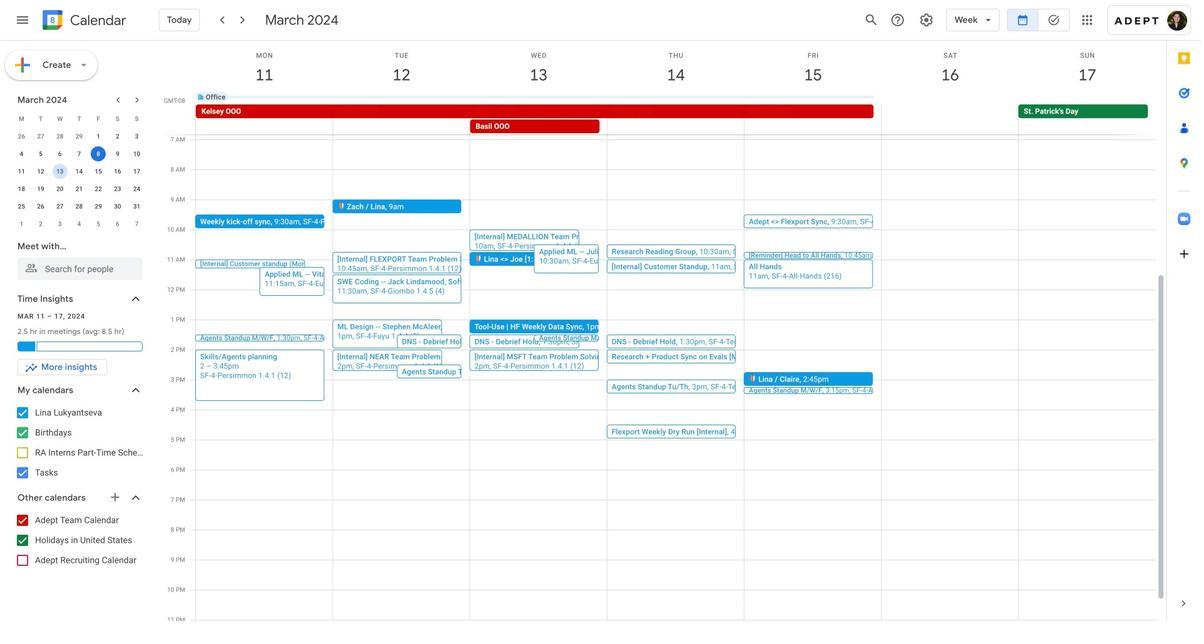Task type: locate. For each thing, give the bounding box(es) containing it.
1 element
[[91, 129, 106, 144]]

february 27 element
[[33, 129, 48, 144]]

cell
[[333, 105, 470, 135], [607, 105, 744, 135], [744, 105, 882, 135], [882, 105, 1019, 135], [89, 145, 108, 163], [50, 163, 70, 180]]

settings menu image
[[919, 13, 934, 28]]

grid
[[160, 41, 1167, 621]]

2 element
[[110, 129, 125, 144]]

27 element
[[52, 199, 67, 214]]

march 2024 grid
[[12, 110, 146, 233]]

31 element
[[129, 199, 144, 214]]

main drawer image
[[15, 13, 30, 28]]

22 element
[[91, 181, 106, 197]]

heading inside calendar element
[[68, 13, 126, 28]]

tab list
[[1167, 41, 1202, 586]]

heading
[[68, 13, 126, 28]]

None search field
[[0, 235, 155, 280]]

april 3 element
[[52, 217, 67, 232]]

april 5 element
[[91, 217, 106, 232]]

february 26 element
[[14, 129, 29, 144]]

april 7 element
[[129, 217, 144, 232]]

row group
[[12, 128, 146, 233]]

18 element
[[14, 181, 29, 197]]

10 element
[[129, 146, 144, 161]]

12 element
[[33, 164, 48, 179]]

calendar element
[[40, 8, 126, 35]]

21 element
[[72, 181, 87, 197]]

february 28 element
[[52, 129, 67, 144]]

15 element
[[91, 164, 106, 179]]

4 element
[[14, 146, 29, 161]]

add other calendars image
[[109, 491, 121, 504]]

9 element
[[110, 146, 125, 161]]

25 element
[[14, 199, 29, 214]]

other calendars list
[[3, 511, 155, 571]]

7 element
[[72, 146, 87, 161]]

28 element
[[72, 199, 87, 214]]

row
[[190, 82, 1167, 112], [190, 105, 1167, 135], [12, 110, 146, 128], [12, 128, 146, 145], [12, 145, 146, 163], [12, 163, 146, 180], [12, 180, 146, 198], [12, 198, 146, 215], [12, 215, 146, 233]]

april 6 element
[[110, 217, 125, 232]]



Task type: describe. For each thing, give the bounding box(es) containing it.
5 element
[[33, 146, 48, 161]]

11 element
[[14, 164, 29, 179]]

13 element
[[52, 164, 67, 179]]

my calendars list
[[3, 403, 155, 483]]

Search for people to meet text field
[[25, 258, 135, 280]]

14 element
[[72, 164, 87, 179]]

16 element
[[110, 164, 125, 179]]

26 element
[[33, 199, 48, 214]]

24 element
[[129, 181, 144, 197]]

6 element
[[52, 146, 67, 161]]

23 element
[[110, 181, 125, 197]]

20 element
[[52, 181, 67, 197]]

february 29 element
[[72, 129, 87, 144]]

19 element
[[33, 181, 48, 197]]

30 element
[[110, 199, 125, 214]]

17 element
[[129, 164, 144, 179]]

april 1 element
[[14, 217, 29, 232]]

8, today element
[[91, 146, 106, 161]]

april 4 element
[[72, 217, 87, 232]]

29 element
[[91, 199, 106, 214]]

april 2 element
[[33, 217, 48, 232]]

3 element
[[129, 129, 144, 144]]



Task type: vqa. For each thing, say whether or not it's contained in the screenshot.
calendar related to Subscribe to calendar
no



